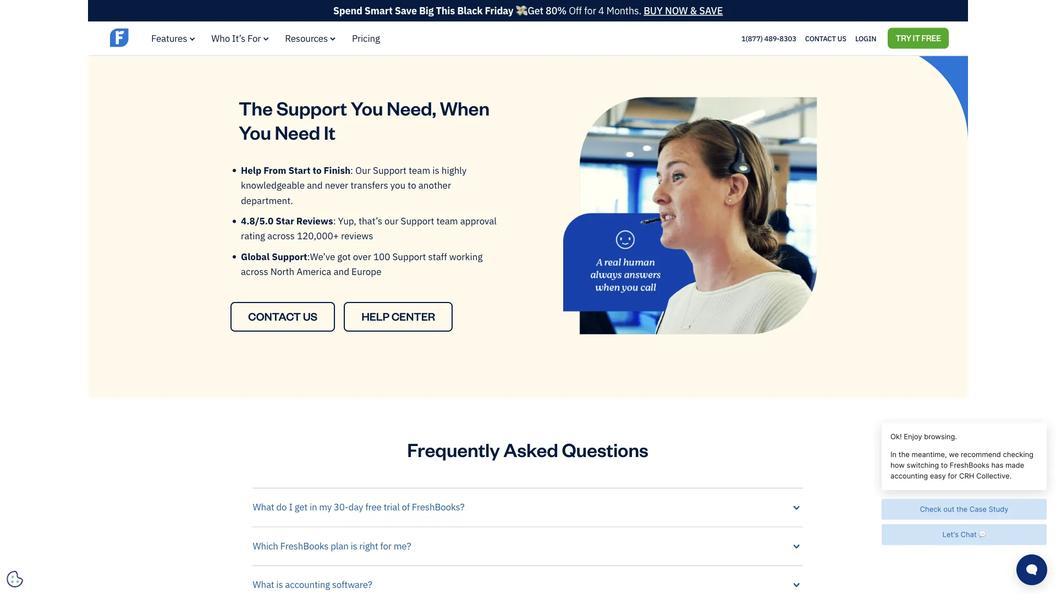 Task type: vqa. For each thing, say whether or not it's contained in the screenshot.
Privacy
no



Task type: locate. For each thing, give the bounding box(es) containing it.
100
[[374, 250, 391, 263]]

4.8/5.0 star reviews
[[241, 215, 333, 227]]

0 vertical spatial is
[[433, 164, 440, 176]]

is left 'accounting'
[[277, 579, 283, 591]]

and inside :we've got over 100 support staff working across north america and europe
[[334, 266, 350, 278]]

is right plan
[[351, 540, 358, 552]]

free
[[366, 501, 382, 513]]

to inside : our support team is highly knowledgeable and never transfers you to another department.
[[408, 179, 417, 191]]

what left 'do'
[[253, 501, 274, 513]]

1 vertical spatial to
[[408, 179, 417, 191]]

when
[[440, 95, 490, 120]]

trial
[[384, 501, 400, 513]]

try
[[896, 33, 912, 43]]

to right "start" at the left top of page
[[313, 164, 322, 176]]

who it's for link
[[212, 32, 269, 44]]

0 vertical spatial and
[[307, 179, 323, 191]]

1 horizontal spatial :
[[351, 164, 353, 176]]

1 vertical spatial what
[[253, 579, 274, 591]]

features link
[[151, 32, 195, 44]]

: left our
[[351, 164, 353, 176]]

0 vertical spatial team
[[409, 164, 431, 176]]

what
[[253, 501, 274, 513], [253, 579, 274, 591]]

contact us link
[[231, 302, 335, 332]]

star
[[276, 215, 294, 227]]

you up help
[[239, 120, 271, 144]]

0 horizontal spatial and
[[307, 179, 323, 191]]

is inside : our support team is highly knowledgeable and never transfers you to another department.
[[433, 164, 440, 176]]

4
[[599, 4, 605, 17]]

what for what is accounting software?
[[253, 579, 274, 591]]

team inside : yup, that's our support team approval rating across 120,000+ reviews
[[437, 215, 458, 227]]

0 horizontal spatial team
[[409, 164, 431, 176]]

you
[[391, 179, 406, 191]]

help from start to finish
[[241, 164, 351, 176]]

2 vertical spatial is
[[277, 579, 283, 591]]

for left me?
[[381, 540, 392, 552]]

what do i get in my 30-day free trial of freshbooks?
[[253, 501, 465, 513]]

pricing link
[[352, 32, 380, 44]]

: inside : our support team is highly knowledgeable and never transfers you to another department.
[[351, 164, 353, 176]]

0 vertical spatial across
[[268, 230, 295, 242]]

start
[[289, 164, 311, 176]]

my
[[319, 501, 332, 513]]

you right it
[[351, 95, 383, 120]]

1(877)
[[742, 34, 763, 43]]

across
[[268, 230, 295, 242], [241, 266, 269, 278]]

0 horizontal spatial :
[[333, 215, 336, 227]]

pricing
[[352, 32, 380, 44]]

1 vertical spatial :
[[333, 215, 336, 227]]

which
[[253, 540, 278, 552]]

yup,
[[338, 215, 357, 227]]

0 vertical spatial for
[[585, 4, 597, 17]]

1 vertical spatial and
[[334, 266, 350, 278]]

friday
[[485, 4, 514, 17]]

: inside : yup, that's our support team approval rating across 120,000+ reviews
[[333, 215, 336, 227]]

frequently asked questions
[[407, 437, 649, 462]]

1 horizontal spatial to
[[408, 179, 417, 191]]

what down which
[[253, 579, 274, 591]]

resources
[[285, 32, 328, 44]]

to
[[313, 164, 322, 176], [408, 179, 417, 191]]

0 horizontal spatial is
[[277, 579, 283, 591]]

need
[[275, 120, 320, 144]]

i
[[289, 501, 293, 513]]

across down global
[[241, 266, 269, 278]]

black
[[458, 4, 483, 17]]

of
[[402, 501, 410, 513]]

support inside : our support team is highly knowledgeable and never transfers you to another department.
[[373, 164, 407, 176]]

1 vertical spatial team
[[437, 215, 458, 227]]

1 what from the top
[[253, 501, 274, 513]]

and down got
[[334, 266, 350, 278]]

across inside : yup, that's our support team approval rating across 120,000+ reviews
[[268, 230, 295, 242]]

across down star
[[268, 230, 295, 242]]

big
[[419, 4, 434, 17]]

freshbooks logo image
[[110, 27, 195, 48]]

0 horizontal spatial you
[[239, 120, 271, 144]]

for
[[585, 4, 597, 17], [381, 540, 392, 552]]

what is accounting software?
[[253, 579, 373, 591]]

north
[[271, 266, 295, 278]]

for left 4
[[585, 4, 597, 17]]

1 vertical spatial is
[[351, 540, 358, 552]]

our
[[385, 215, 399, 227]]

support inside :we've got over 100 support staff working across north america and europe
[[393, 250, 426, 263]]

1 horizontal spatial team
[[437, 215, 458, 227]]

off
[[569, 4, 582, 17]]

global
[[241, 250, 270, 263]]

support
[[277, 95, 347, 120], [373, 164, 407, 176], [401, 215, 435, 227], [272, 250, 307, 263], [393, 250, 426, 263]]

:
[[351, 164, 353, 176], [333, 215, 336, 227]]

2 horizontal spatial is
[[433, 164, 440, 176]]

us
[[838, 34, 847, 43]]

got
[[338, 250, 351, 263]]

software?
[[332, 579, 373, 591]]

it
[[914, 33, 921, 43]]

need,
[[387, 95, 437, 120]]

80%
[[546, 4, 567, 17]]

: left yup,
[[333, 215, 336, 227]]

8303
[[780, 34, 797, 43]]

cookie preferences image
[[7, 571, 23, 588]]

center
[[392, 309, 436, 324]]

get
[[295, 501, 308, 513]]

0 vertical spatial :
[[351, 164, 353, 176]]

team up another
[[409, 164, 431, 176]]

it
[[324, 120, 336, 144]]

1 vertical spatial across
[[241, 266, 269, 278]]

rating
[[241, 230, 265, 242]]

2 what from the top
[[253, 579, 274, 591]]

and down "start" at the left top of page
[[307, 179, 323, 191]]

partner with freshbooks image
[[239, 0, 493, 3]]

america
[[297, 266, 332, 278]]

0 horizontal spatial for
[[381, 540, 392, 552]]

our
[[356, 164, 371, 176]]

0 horizontal spatial to
[[313, 164, 322, 176]]

0 vertical spatial what
[[253, 501, 274, 513]]

team
[[409, 164, 431, 176], [437, 215, 458, 227]]

1 horizontal spatial is
[[351, 540, 358, 552]]

to right you
[[408, 179, 417, 191]]

save
[[700, 4, 723, 17]]

is up another
[[433, 164, 440, 176]]

489-
[[765, 34, 780, 43]]

who it's for
[[212, 32, 261, 44]]

team left approval
[[437, 215, 458, 227]]

1 horizontal spatial and
[[334, 266, 350, 278]]

1 horizontal spatial you
[[351, 95, 383, 120]]

help center link
[[344, 302, 453, 332]]

features
[[151, 32, 187, 44]]

0 vertical spatial to
[[313, 164, 322, 176]]

and
[[307, 179, 323, 191], [334, 266, 350, 278]]

knowledgeable
[[241, 179, 305, 191]]

120,000+
[[297, 230, 339, 242]]



Task type: describe. For each thing, give the bounding box(es) containing it.
which freshbooks plan is right for me?
[[253, 540, 411, 552]]

:we've got over 100 support staff working across north america and europe
[[241, 250, 483, 278]]

reviews
[[297, 215, 333, 227]]

30-
[[334, 501, 349, 513]]

contact
[[248, 309, 301, 324]]

save
[[395, 4, 417, 17]]

💸
[[516, 4, 526, 17]]

spend smart save big this black friday 💸 get 80% off for 4 months. buy now & save
[[333, 4, 723, 17]]

try it free link
[[889, 28, 950, 49]]

try it free
[[896, 33, 942, 43]]

1(877) 489-8303
[[742, 34, 797, 43]]

now
[[666, 4, 688, 17]]

approval
[[461, 215, 497, 227]]

login
[[856, 34, 877, 43]]

:we've
[[307, 250, 335, 263]]

europe
[[352, 266, 382, 278]]

buy
[[644, 4, 663, 17]]

: for 4.8/5.0 star reviews
[[333, 215, 336, 227]]

: yup, that's our support team approval rating across 120,000+ reviews
[[241, 215, 497, 242]]

freshbooks
[[281, 540, 329, 552]]

questions
[[562, 437, 649, 462]]

team inside : our support team is highly knowledgeable and never transfers you to another department.
[[409, 164, 431, 176]]

free
[[922, 33, 942, 43]]

the support you need, when you need it
[[239, 95, 490, 144]]

plan
[[331, 540, 349, 552]]

in
[[310, 501, 317, 513]]

accounting
[[285, 579, 330, 591]]

1 horizontal spatial for
[[585, 4, 597, 17]]

never
[[325, 179, 349, 191]]

over
[[353, 250, 371, 263]]

us
[[303, 309, 318, 324]]

me?
[[394, 540, 411, 552]]

resources link
[[285, 32, 336, 44]]

buy now & save link
[[644, 4, 723, 17]]

across inside :we've got over 100 support staff working across north america and europe
[[241, 266, 269, 278]]

this
[[436, 4, 455, 17]]

login link
[[856, 31, 877, 46]]

help
[[241, 164, 262, 176]]

from
[[264, 164, 286, 176]]

it's
[[232, 32, 246, 44]]

frequently
[[407, 437, 500, 462]]

1(877) 489-8303 link
[[742, 34, 797, 43]]

get
[[528, 4, 544, 17]]

help center
[[362, 309, 436, 324]]

contact us
[[806, 34, 847, 43]]

freshbooks?
[[412, 501, 465, 513]]

another
[[419, 179, 451, 191]]

that's
[[359, 215, 383, 227]]

: for help from start to finish
[[351, 164, 353, 176]]

global support
[[241, 250, 307, 263]]

spend
[[333, 4, 363, 17]]

day
[[349, 501, 364, 513]]

and inside : our support team is highly knowledgeable and never transfers you to another department.
[[307, 179, 323, 191]]

the
[[239, 95, 273, 120]]

1 vertical spatial for
[[381, 540, 392, 552]]

contact
[[806, 34, 837, 43]]

support inside the support you need, when you need it
[[277, 95, 347, 120]]

contact us
[[248, 309, 318, 324]]

smart
[[365, 4, 393, 17]]

support inside : yup, that's our support team approval rating across 120,000+ reviews
[[401, 215, 435, 227]]

department.
[[241, 194, 293, 206]]

highly
[[442, 164, 467, 176]]

for
[[248, 32, 261, 44]]

asked
[[504, 437, 559, 462]]

cookie consent banner dialog
[[8, 459, 173, 586]]

4.8/5.0
[[241, 215, 274, 227]]

contact us link
[[806, 31, 847, 46]]

what for what do i get in my 30-day free trial of freshbooks?
[[253, 501, 274, 513]]

help
[[362, 309, 390, 324]]

reviews
[[341, 230, 373, 242]]

: our support team is highly knowledgeable and never transfers you to another department.
[[241, 164, 467, 206]]

right
[[360, 540, 378, 552]]

who
[[212, 32, 230, 44]]

staff
[[429, 250, 447, 263]]



